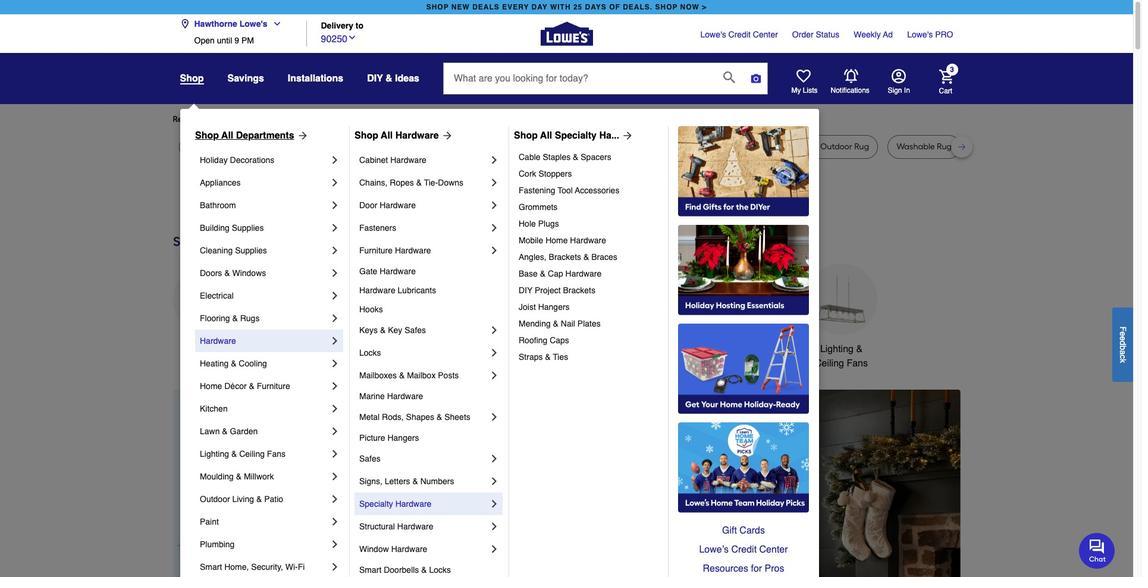 Task type: locate. For each thing, give the bounding box(es) containing it.
1 horizontal spatial fans
[[847, 358, 868, 369]]

1 horizontal spatial lighting & ceiling fans
[[815, 344, 868, 369]]

0 horizontal spatial hangers
[[388, 433, 419, 443]]

arrow right image up cabinet hardware link
[[439, 130, 453, 142]]

1 horizontal spatial hangers
[[538, 302, 570, 312]]

2 roth from the left
[[630, 142, 647, 152]]

resources for pros
[[703, 564, 785, 574]]

1 vertical spatial lighting & ceiling fans
[[200, 449, 286, 459]]

lowe's left pro
[[908, 30, 933, 39]]

kitchen faucets
[[446, 344, 514, 355]]

chevron right image for furniture hardware
[[489, 245, 500, 256]]

center up pros in the right bottom of the page
[[760, 544, 788, 555]]

e up d
[[1119, 331, 1128, 336]]

0 vertical spatial center
[[753, 30, 778, 39]]

for for searches
[[269, 114, 279, 124]]

1 shop from the left
[[195, 130, 219, 141]]

decorations for christmas
[[364, 358, 415, 369]]

kitchen up posts
[[446, 344, 478, 355]]

marine hardware
[[359, 392, 423, 401]]

all down recommended searches for you
[[221, 130, 233, 141]]

0 vertical spatial kitchen
[[446, 344, 478, 355]]

gate
[[359, 267, 377, 276]]

1 horizontal spatial roth
[[630, 142, 647, 152]]

0 vertical spatial supplies
[[232, 223, 264, 233]]

keys
[[359, 325, 378, 335]]

supplies up cleaning supplies
[[232, 223, 264, 233]]

you inside "more suggestions for you" link
[[387, 114, 401, 124]]

3 all from the left
[[540, 130, 552, 141]]

appliances button
[[173, 264, 244, 356]]

diy inside button
[[367, 73, 383, 84]]

1 vertical spatial credit
[[732, 544, 757, 555]]

0 horizontal spatial all
[[221, 130, 233, 141]]

washable for washable area rug
[[692, 142, 730, 152]]

brackets down shop 25 days of deals by category image on the top
[[549, 252, 581, 262]]

ceiling
[[815, 358, 844, 369], [239, 449, 265, 459]]

safes right key
[[405, 325, 426, 335]]

arrow right image up cable staples & spacers link
[[620, 130, 634, 142]]

doors & windows link
[[200, 262, 329, 284]]

for left pros in the right bottom of the page
[[751, 564, 762, 574]]

1 horizontal spatial for
[[374, 114, 385, 124]]

1 vertical spatial appliances
[[185, 344, 232, 355]]

1 horizontal spatial diy
[[519, 286, 533, 295]]

1 horizontal spatial shop
[[355, 130, 378, 141]]

doors & windows
[[200, 268, 266, 278]]

& inside 'lighting & ceiling fans'
[[857, 344, 863, 355]]

decorations down rug rug
[[230, 155, 274, 165]]

1 vertical spatial bathroom
[[640, 344, 681, 355]]

lowe's home improvement notification center image
[[844, 69, 858, 83]]

2 rug from the left
[[245, 142, 260, 152]]

hangers down "diy project brackets"
[[538, 302, 570, 312]]

specialty down recommended searches for you heading
[[555, 130, 597, 141]]

0 horizontal spatial outdoor
[[200, 494, 230, 504]]

e
[[1119, 331, 1128, 336], [1119, 336, 1128, 341]]

1 horizontal spatial area
[[530, 142, 548, 152]]

chevron right image
[[329, 199, 341, 211], [489, 199, 500, 211], [329, 245, 341, 256], [329, 335, 341, 347], [489, 347, 500, 359], [329, 358, 341, 370], [489, 370, 500, 381], [329, 380, 341, 392], [489, 411, 500, 423], [329, 425, 341, 437], [329, 448, 341, 460], [489, 453, 500, 465], [329, 471, 341, 483], [489, 475, 500, 487], [489, 498, 500, 510], [329, 516, 341, 528], [329, 539, 341, 550]]

center left order at top
[[753, 30, 778, 39]]

all for hardware
[[381, 130, 393, 141]]

1 vertical spatial brackets
[[563, 286, 596, 295]]

decorations inside button
[[364, 358, 415, 369]]

hardware down fasteners link
[[395, 246, 431, 255]]

chevron right image
[[329, 154, 341, 166], [489, 154, 500, 166], [329, 177, 341, 189], [489, 177, 500, 189], [329, 222, 341, 234], [489, 222, 500, 234], [489, 245, 500, 256], [329, 267, 341, 279], [329, 290, 341, 302], [329, 312, 341, 324], [489, 324, 500, 336], [329, 403, 341, 415], [329, 493, 341, 505], [489, 521, 500, 533], [489, 543, 500, 555], [329, 561, 341, 573]]

1 and from the left
[[493, 142, 509, 152]]

credit inside lowe's credit center 'link'
[[732, 544, 757, 555]]

shop all specialty ha...
[[514, 130, 620, 141]]

allen up spacers
[[592, 142, 611, 152]]

0 vertical spatial outdoor
[[536, 344, 571, 355]]

chevron right image for plumbing
[[329, 539, 341, 550]]

0 vertical spatial diy
[[367, 73, 383, 84]]

credit up search image at the top of page
[[729, 30, 751, 39]]

appliances link
[[200, 171, 329, 194]]

2 horizontal spatial area
[[732, 142, 750, 152]]

heating
[[200, 359, 229, 368]]

cable staples & spacers
[[519, 152, 612, 162]]

2 horizontal spatial home
[[753, 344, 778, 355]]

all up furniture
[[381, 130, 393, 141]]

base & cap hardware
[[519, 269, 602, 278]]

0 horizontal spatial shop
[[426, 3, 449, 11]]

0 horizontal spatial area
[[304, 142, 322, 152]]

lowe's home improvement account image
[[892, 69, 906, 83]]

cooling
[[239, 359, 267, 368]]

credit for lowe's
[[729, 30, 751, 39]]

1 tools from the left
[[288, 344, 310, 355]]

0 vertical spatial home
[[546, 236, 568, 245]]

3 arrow right image from the left
[[620, 130, 634, 142]]

hangers down rods,
[[388, 433, 419, 443]]

arrow left image
[[394, 494, 406, 506]]

safes
[[405, 325, 426, 335], [359, 454, 381, 464]]

1 horizontal spatial shop
[[655, 3, 678, 11]]

0 horizontal spatial ceiling
[[239, 449, 265, 459]]

1 horizontal spatial bathroom
[[640, 344, 681, 355]]

doors
[[200, 268, 222, 278]]

Search Query text field
[[444, 63, 714, 94]]

chevron right image for heating & cooling
[[329, 358, 341, 370]]

None search field
[[443, 62, 768, 106]]

for
[[269, 114, 279, 124], [374, 114, 385, 124], [751, 564, 762, 574]]

lists
[[803, 86, 818, 95]]

0 horizontal spatial and
[[493, 142, 509, 152]]

2 horizontal spatial all
[[540, 130, 552, 141]]

shop down "more suggestions for you" link
[[355, 130, 378, 141]]

25 days of deals. don't miss deals every day. same-day delivery on in-stock orders placed by 2 p m. image
[[173, 390, 365, 577]]

all up staples
[[540, 130, 552, 141]]

roth for rug
[[630, 142, 647, 152]]

straps
[[519, 352, 543, 362]]

installations
[[288, 73, 343, 84]]

tools up equipment
[[573, 344, 595, 355]]

1 rug from the left
[[188, 142, 203, 152]]

0 horizontal spatial lighting
[[200, 449, 229, 459]]

arrow right image down more
[[294, 130, 309, 142]]

savings
[[228, 73, 264, 84]]

credit inside lowe's credit center link
[[729, 30, 751, 39]]

furniture
[[366, 142, 400, 152]]

allen and roth rug
[[592, 142, 664, 152]]

arrow right image
[[294, 130, 309, 142], [439, 130, 453, 142], [620, 130, 634, 142]]

lowe's for lowe's pro
[[908, 30, 933, 39]]

shop up 5x8
[[195, 130, 219, 141]]

you left more
[[281, 114, 295, 124]]

0 vertical spatial lighting
[[821, 344, 854, 355]]

smart inside 'link'
[[359, 565, 382, 575]]

gift
[[722, 525, 737, 536]]

outdoor inside outdoor tools & equipment
[[536, 344, 571, 355]]

locks down window hardware link
[[429, 565, 451, 575]]

0 vertical spatial appliances
[[200, 178, 241, 187]]

paint
[[200, 517, 219, 527]]

specialty hardware
[[359, 499, 432, 509]]

garden
[[230, 427, 258, 436]]

2 horizontal spatial shop
[[514, 130, 538, 141]]

chevron right image for doors & windows
[[329, 267, 341, 279]]

home inside button
[[753, 344, 778, 355]]

1 e from the top
[[1119, 331, 1128, 336]]

0 horizontal spatial diy
[[367, 73, 383, 84]]

get your home holiday-ready. image
[[678, 324, 809, 414]]

1 area from the left
[[304, 142, 322, 152]]

2 washable from the left
[[897, 142, 935, 152]]

1 horizontal spatial locks
[[429, 565, 451, 575]]

shop left now
[[655, 3, 678, 11]]

holiday decorations link
[[200, 149, 329, 171]]

7 rug from the left
[[752, 142, 767, 152]]

décor
[[224, 381, 247, 391]]

kitchen faucets button
[[444, 264, 516, 356]]

deals.
[[623, 3, 653, 11]]

1 horizontal spatial tools
[[573, 344, 595, 355]]

1 horizontal spatial safes
[[405, 325, 426, 335]]

savings button
[[228, 68, 264, 89]]

marine hardware link
[[359, 387, 500, 406]]

1 vertical spatial fans
[[267, 449, 286, 459]]

hangers for joist hangers
[[538, 302, 570, 312]]

shop up the allen and roth area rug
[[514, 130, 538, 141]]

shop new deals every day with 25 days of deals. shop now >
[[426, 3, 707, 11]]

chevron right image for window hardware
[[489, 543, 500, 555]]

diy & ideas button
[[367, 68, 419, 89]]

1 horizontal spatial you
[[387, 114, 401, 124]]

tools down flooring & rugs link
[[288, 344, 310, 355]]

with
[[550, 3, 571, 11]]

scroll to item #3 image
[[669, 575, 700, 577]]

shop
[[180, 73, 204, 84]]

bathroom inside button
[[640, 344, 681, 355]]

lowe's inside lowe's credit center link
[[701, 30, 726, 39]]

1 vertical spatial safes
[[359, 454, 381, 464]]

0 horizontal spatial kitchen
[[200, 404, 228, 414]]

order status link
[[793, 29, 840, 40]]

chevron right image for holiday decorations
[[329, 154, 341, 166]]

fasteners
[[359, 223, 396, 233]]

1 you from the left
[[281, 114, 295, 124]]

roth up cable
[[511, 142, 528, 152]]

specialty up structural
[[359, 499, 393, 509]]

0 horizontal spatial washable
[[692, 142, 730, 152]]

plumbing
[[200, 540, 235, 549]]

1 all from the left
[[221, 130, 233, 141]]

diy left ideas
[[367, 73, 383, 84]]

letters
[[385, 477, 410, 486]]

1 allen from the left
[[473, 142, 491, 152]]

2 vertical spatial home
[[200, 381, 222, 391]]

1 horizontal spatial ceiling
[[815, 358, 844, 369]]

0 horizontal spatial smart
[[200, 562, 222, 572]]

for for suggestions
[[374, 114, 385, 124]]

chevron right image for structural hardware
[[489, 521, 500, 533]]

1 roth from the left
[[511, 142, 528, 152]]

for up 'departments'
[[269, 114, 279, 124]]

smart inside button
[[725, 344, 750, 355]]

joist hangers link
[[519, 299, 660, 315]]

shop button
[[180, 73, 204, 84]]

0 horizontal spatial for
[[269, 114, 279, 124]]

structural hardware
[[359, 522, 434, 531]]

1 vertical spatial locks
[[429, 565, 451, 575]]

1 vertical spatial home
[[753, 344, 778, 355]]

diy up "joist"
[[519, 286, 533, 295]]

center inside 'link'
[[760, 544, 788, 555]]

kitchen up lawn
[[200, 404, 228, 414]]

hole
[[519, 219, 536, 229]]

0 vertical spatial credit
[[729, 30, 751, 39]]

decorations down christmas
[[364, 358, 415, 369]]

furniture down heating & cooling link
[[257, 381, 290, 391]]

f
[[1119, 326, 1128, 331]]

every
[[502, 3, 529, 11]]

day
[[532, 3, 548, 11]]

hardware up desk
[[396, 130, 439, 141]]

1 vertical spatial outdoor
[[200, 494, 230, 504]]

smart home, security, wi-fi
[[200, 562, 305, 572]]

0 horizontal spatial you
[[281, 114, 295, 124]]

1 horizontal spatial specialty
[[555, 130, 597, 141]]

1 vertical spatial lighting
[[200, 449, 229, 459]]

0 horizontal spatial furniture
[[257, 381, 290, 391]]

supplies for cleaning supplies
[[235, 246, 267, 255]]

building
[[200, 223, 230, 233]]

1 horizontal spatial washable
[[897, 142, 935, 152]]

living
[[232, 494, 254, 504]]

locks inside 'link'
[[429, 565, 451, 575]]

0 horizontal spatial lowe's
[[240, 19, 268, 29]]

1 shop from the left
[[426, 3, 449, 11]]

0 vertical spatial bathroom
[[200, 201, 236, 210]]

credit up resources for pros link
[[732, 544, 757, 555]]

chains,
[[359, 178, 388, 187]]

sheets
[[445, 412, 471, 422]]

1 horizontal spatial all
[[381, 130, 393, 141]]

4 rug from the left
[[324, 142, 339, 152]]

more suggestions for you
[[305, 114, 401, 124]]

hawthorne lowe's
[[194, 19, 268, 29]]

3 shop from the left
[[514, 130, 538, 141]]

flooring & rugs
[[200, 314, 260, 323]]

chevron right image for metal rods, shapes & sheets
[[489, 411, 500, 423]]

arrow right image inside shop all specialty ha... link
[[620, 130, 634, 142]]

1 vertical spatial ceiling
[[239, 449, 265, 459]]

1 horizontal spatial lighting
[[821, 344, 854, 355]]

appliances up heating
[[185, 344, 232, 355]]

furniture up 'gate'
[[359, 246, 393, 255]]

safes down picture
[[359, 454, 381, 464]]

decorations
[[230, 155, 274, 165], [364, 358, 415, 369]]

1 arrow right image from the left
[[294, 130, 309, 142]]

cable
[[519, 152, 541, 162]]

hooks link
[[359, 300, 500, 319]]

2 e from the top
[[1119, 336, 1128, 341]]

lowe's inside lowe's pro link
[[908, 30, 933, 39]]

for up shop all hardware
[[374, 114, 385, 124]]

0 horizontal spatial tools
[[288, 344, 310, 355]]

appliances
[[200, 178, 241, 187], [185, 344, 232, 355]]

0 vertical spatial furniture
[[359, 246, 393, 255]]

2 you from the left
[[387, 114, 401, 124]]

days
[[585, 3, 607, 11]]

2 horizontal spatial for
[[751, 564, 762, 574]]

desk
[[427, 142, 445, 152]]

1 horizontal spatial home
[[546, 236, 568, 245]]

hardware up the angles, brackets & braces link
[[570, 236, 606, 245]]

caps
[[550, 336, 569, 345]]

stoppers
[[539, 169, 572, 179]]

you up shop all hardware
[[387, 114, 401, 124]]

1 horizontal spatial smart
[[359, 565, 382, 575]]

2 tools from the left
[[573, 344, 595, 355]]

2 all from the left
[[381, 130, 393, 141]]

1 vertical spatial kitchen
[[200, 404, 228, 414]]

supplies up windows
[[235, 246, 267, 255]]

camera image
[[750, 73, 762, 84]]

0 vertical spatial lighting & ceiling fans
[[815, 344, 868, 369]]

lighting & ceiling fans button
[[806, 264, 877, 371]]

0 horizontal spatial shop
[[195, 130, 219, 141]]

arrow right image inside shop all departments 'link'
[[294, 130, 309, 142]]

0 horizontal spatial allen
[[473, 142, 491, 152]]

2 horizontal spatial smart
[[725, 344, 750, 355]]

1 horizontal spatial arrow right image
[[439, 130, 453, 142]]

mending
[[519, 319, 551, 328]]

smart for smart home, security, wi-fi
[[200, 562, 222, 572]]

2 horizontal spatial lowe's
[[908, 30, 933, 39]]

3 area from the left
[[732, 142, 750, 152]]

lighting & ceiling fans inside lighting & ceiling fans button
[[815, 344, 868, 369]]

hardware up hooks
[[359, 286, 396, 295]]

recommended searches for you heading
[[173, 114, 961, 126]]

allen and roth area rug
[[473, 142, 565, 152]]

sign in
[[888, 86, 910, 95]]

locks down keys
[[359, 348, 381, 358]]

0 horizontal spatial decorations
[[230, 155, 274, 165]]

0 vertical spatial ceiling
[[815, 358, 844, 369]]

1 horizontal spatial decorations
[[364, 358, 415, 369]]

2 shop from the left
[[355, 130, 378, 141]]

hangers for picture hangers
[[388, 433, 419, 443]]

2 horizontal spatial arrow right image
[[620, 130, 634, 142]]

0 vertical spatial fans
[[847, 358, 868, 369]]

1 horizontal spatial and
[[613, 142, 628, 152]]

chevron right image for cabinet hardware
[[489, 154, 500, 166]]

brackets down base & cap hardware link
[[563, 286, 596, 295]]

hardware up chains, ropes & tie-downs
[[390, 155, 427, 165]]

fi
[[298, 562, 305, 572]]

8 rug from the left
[[855, 142, 869, 152]]

allen right desk
[[473, 142, 491, 152]]

metal rods, shapes & sheets link
[[359, 406, 489, 428]]

9 rug from the left
[[937, 142, 952, 152]]

hangers inside joist hangers link
[[538, 302, 570, 312]]

lowe's up pm
[[240, 19, 268, 29]]

hawthorne lowe's button
[[180, 12, 287, 36]]

0 horizontal spatial locks
[[359, 348, 381, 358]]

rugs
[[240, 314, 260, 323]]

arrow right image for shop all specialty ha...
[[620, 130, 634, 142]]

lowe's home improvement lists image
[[796, 69, 811, 83]]

you for recommended searches for you
[[281, 114, 295, 124]]

arrow right image for shop all hardware
[[439, 130, 453, 142]]

search image
[[724, 71, 735, 83]]

washable rug
[[897, 142, 952, 152]]

outdoor for outdoor living & patio
[[200, 494, 230, 504]]

straps & ties link
[[519, 349, 660, 365]]

lowe's home improvement cart image
[[939, 69, 954, 84]]

1 washable from the left
[[692, 142, 730, 152]]

0 vertical spatial locks
[[359, 348, 381, 358]]

1 horizontal spatial lowe's
[[701, 30, 726, 39]]

chevron right image for electrical
[[329, 290, 341, 302]]

2 allen from the left
[[592, 142, 611, 152]]

kitchen inside button
[[446, 344, 478, 355]]

shop left new
[[426, 3, 449, 11]]

1 vertical spatial decorations
[[364, 358, 415, 369]]

new
[[452, 3, 470, 11]]

chevron right image for bathroom
[[329, 199, 341, 211]]

base & cap hardware link
[[519, 265, 660, 282]]

pros
[[765, 564, 785, 574]]

smart for smart home
[[725, 344, 750, 355]]

90250 button
[[321, 31, 357, 46]]

0 horizontal spatial bathroom
[[200, 201, 236, 210]]

chains, ropes & tie-downs link
[[359, 171, 489, 194]]

arrow right image inside shop all hardware link
[[439, 130, 453, 142]]

1 horizontal spatial kitchen
[[446, 344, 478, 355]]

0 vertical spatial hangers
[[538, 302, 570, 312]]

all for specialty
[[540, 130, 552, 141]]

lowe's down >
[[701, 30, 726, 39]]

2 arrow right image from the left
[[439, 130, 453, 142]]

diy & ideas
[[367, 73, 419, 84]]

shop inside 'link'
[[195, 130, 219, 141]]

all inside 'link'
[[221, 130, 233, 141]]

3 rug from the left
[[262, 142, 277, 152]]

chevron right image for safes
[[489, 453, 500, 465]]

1 vertical spatial hangers
[[388, 433, 419, 443]]

1 vertical spatial supplies
[[235, 246, 267, 255]]

ad
[[883, 30, 893, 39]]

0 horizontal spatial specialty
[[359, 499, 393, 509]]

hangers inside picture hangers link
[[388, 433, 419, 443]]

hardware down mailboxes & mailbox posts
[[387, 392, 423, 401]]

hardware lubricants link
[[359, 281, 500, 300]]

tie-
[[424, 178, 438, 187]]

2 and from the left
[[613, 142, 628, 152]]

0 vertical spatial decorations
[[230, 155, 274, 165]]

roth up "cork stoppers" link
[[630, 142, 647, 152]]

decorations for holiday
[[230, 155, 274, 165]]

e up b
[[1119, 336, 1128, 341]]

lighting
[[821, 344, 854, 355], [200, 449, 229, 459]]

appliances down holiday
[[200, 178, 241, 187]]

1 horizontal spatial allen
[[592, 142, 611, 152]]



Task type: describe. For each thing, give the bounding box(es) containing it.
indoor
[[794, 142, 819, 152]]

you for more suggestions for you
[[387, 114, 401, 124]]

base
[[519, 269, 538, 278]]

outdoor for outdoor tools & equipment
[[536, 344, 571, 355]]

in
[[904, 86, 910, 95]]

lowe's wishes you and your family a happy hanukkah. image
[[173, 190, 961, 220]]

>
[[702, 3, 707, 11]]

0 vertical spatial specialty
[[555, 130, 597, 141]]

shop for shop all specialty ha...
[[514, 130, 538, 141]]

wi-
[[285, 562, 298, 572]]

hardware down flooring
[[200, 336, 236, 346]]

straps & ties
[[519, 352, 568, 362]]

picture hangers link
[[359, 428, 500, 447]]

joist hangers
[[519, 302, 570, 312]]

outdoor living & patio link
[[200, 488, 329, 511]]

faucets
[[480, 344, 514, 355]]

deals
[[473, 3, 500, 11]]

mobile home hardware link
[[519, 232, 660, 249]]

f e e d b a c k
[[1119, 326, 1128, 363]]

holiday
[[200, 155, 228, 165]]

grommets link
[[519, 199, 660, 215]]

1 horizontal spatial furniture
[[359, 246, 393, 255]]

window
[[359, 544, 389, 554]]

arrow right image
[[939, 494, 951, 506]]

90250
[[321, 34, 348, 44]]

hardware down ropes
[[380, 201, 416, 210]]

0 horizontal spatial fans
[[267, 449, 286, 459]]

chevron right image for lighting & ceiling fans
[[329, 448, 341, 460]]

chevron right image for kitchen
[[329, 403, 341, 415]]

chevron right image for hardware
[[329, 335, 341, 347]]

appliances inside button
[[185, 344, 232, 355]]

braces
[[592, 252, 618, 262]]

smart doorbells & locks
[[359, 565, 451, 575]]

rug 5x8
[[188, 142, 218, 152]]

chevron right image for paint
[[329, 516, 341, 528]]

mending & nail plates link
[[519, 315, 660, 332]]

equipment
[[548, 358, 593, 369]]

chevron right image for lawn & garden
[[329, 425, 341, 437]]

lowe's home team holiday picks. image
[[678, 422, 809, 513]]

9
[[235, 36, 239, 45]]

chevron right image for building supplies
[[329, 222, 341, 234]]

accessories
[[575, 186, 620, 195]]

lowe's for lowe's credit center
[[701, 30, 726, 39]]

lowe's inside hawthorne lowe's button
[[240, 19, 268, 29]]

lighting inside button
[[821, 344, 854, 355]]

home for smart
[[753, 344, 778, 355]]

order
[[793, 30, 814, 39]]

cleaning supplies
[[200, 246, 267, 255]]

chevron right image for home décor & furniture
[[329, 380, 341, 392]]

chevron right image for keys & key safes
[[489, 324, 500, 336]]

location image
[[180, 19, 190, 29]]

numbers
[[421, 477, 454, 486]]

gift cards
[[722, 525, 765, 536]]

flooring & rugs link
[[200, 307, 329, 330]]

more
[[305, 114, 324, 124]]

tool
[[558, 186, 573, 195]]

home,
[[224, 562, 249, 572]]

diy project brackets link
[[519, 282, 660, 299]]

furniture hardware link
[[359, 239, 489, 262]]

holiday decorations
[[200, 155, 274, 165]]

gift cards link
[[678, 521, 809, 540]]

find gifts for the diyer. image
[[678, 126, 809, 217]]

open
[[194, 36, 215, 45]]

chevron right image for appliances
[[329, 177, 341, 189]]

outdoor living & patio
[[200, 494, 283, 504]]

chat invite button image
[[1079, 532, 1116, 569]]

lawn & garden
[[200, 427, 258, 436]]

chevron down image
[[268, 19, 282, 29]]

lowe's pro link
[[908, 29, 954, 40]]

weekly ad link
[[854, 29, 893, 40]]

1 vertical spatial furniture
[[257, 381, 290, 391]]

doorbells
[[384, 565, 419, 575]]

roofing
[[519, 336, 548, 345]]

lowe's credit center link
[[701, 29, 778, 40]]

suggestions
[[326, 114, 373, 124]]

lawn & garden link
[[200, 420, 329, 443]]

6 rug from the left
[[649, 142, 664, 152]]

installations button
[[288, 68, 343, 89]]

posts
[[438, 371, 459, 380]]

fans inside 'lighting & ceiling fans'
[[847, 358, 868, 369]]

0 vertical spatial safes
[[405, 325, 426, 335]]

cap
[[548, 269, 563, 278]]

tools inside tools button
[[288, 344, 310, 355]]

all for departments
[[221, 130, 233, 141]]

2 shop from the left
[[655, 3, 678, 11]]

downs
[[438, 178, 464, 187]]

patio
[[264, 494, 283, 504]]

chevron right image for chains, ropes & tie-downs
[[489, 177, 500, 189]]

chevron right image for mailboxes & mailbox posts
[[489, 370, 500, 381]]

1 vertical spatial specialty
[[359, 499, 393, 509]]

chevron right image for door hardware
[[489, 199, 500, 211]]

shop 25 days of deals by category image
[[173, 231, 961, 251]]

home décor & furniture
[[200, 381, 290, 391]]

2 area from the left
[[530, 142, 548, 152]]

outdoor tools & equipment button
[[535, 264, 606, 371]]

and for allen and roth rug
[[613, 142, 628, 152]]

chevron right image for moulding & millwork
[[329, 471, 341, 483]]

picture
[[359, 433, 385, 443]]

more suggestions for you link
[[305, 114, 410, 126]]

chevron right image for specialty hardware
[[489, 498, 500, 510]]

credit for lowe's
[[732, 544, 757, 555]]

keys & key safes link
[[359, 319, 489, 342]]

signs, letters & numbers
[[359, 477, 454, 486]]

center for lowe's credit center
[[760, 544, 788, 555]]

electrical
[[200, 291, 234, 301]]

hardware up hardware lubricants
[[380, 267, 416, 276]]

5 rug from the left
[[550, 142, 565, 152]]

window hardware
[[359, 544, 427, 554]]

lowe's home improvement logo image
[[541, 7, 593, 60]]

delivery
[[321, 21, 353, 31]]

lowe's credit center
[[699, 544, 788, 555]]

building supplies
[[200, 223, 264, 233]]

chevron right image for flooring & rugs
[[329, 312, 341, 324]]

tools inside outdoor tools & equipment
[[573, 344, 595, 355]]

allen for allen and roth area rug
[[473, 142, 491, 152]]

holiday hosting essentials. image
[[678, 225, 809, 315]]

center for lowe's credit center
[[753, 30, 778, 39]]

washable for washable rug
[[897, 142, 935, 152]]

arrow right image for shop all departments
[[294, 130, 309, 142]]

ceiling inside button
[[815, 358, 844, 369]]

chevron right image for smart home, security, wi-fi
[[329, 561, 341, 573]]

cork
[[519, 169, 536, 179]]

mobile home hardware
[[519, 236, 606, 245]]

chevron right image for locks
[[489, 347, 500, 359]]

allen for allen and roth rug
[[592, 142, 611, 152]]

shop for shop all departments
[[195, 130, 219, 141]]

washable area rug
[[692, 142, 767, 152]]

& inside 'link'
[[421, 565, 427, 575]]

to
[[356, 21, 364, 31]]

plugs
[[538, 219, 559, 229]]

hardware up window hardware link
[[397, 522, 434, 531]]

outdoor
[[821, 142, 853, 152]]

0 vertical spatial brackets
[[549, 252, 581, 262]]

chevron right image for signs, letters & numbers
[[489, 475, 500, 487]]

diy for diy & ideas
[[367, 73, 383, 84]]

cart
[[939, 87, 953, 95]]

moulding
[[200, 472, 234, 481]]

rug rug
[[245, 142, 277, 152]]

and for allen and roth area rug
[[493, 142, 509, 152]]

diy for diy project brackets
[[519, 286, 533, 295]]

smart for smart doorbells & locks
[[359, 565, 382, 575]]

kitchen for kitchen
[[200, 404, 228, 414]]

0 horizontal spatial lighting & ceiling fans
[[200, 449, 286, 459]]

plumbing link
[[200, 533, 329, 556]]

50 percent off all artificial christmas trees, holiday lights and more. image
[[384, 390, 961, 577]]

chevron right image for cleaning supplies
[[329, 245, 341, 256]]

now
[[681, 3, 700, 11]]

angles,
[[519, 252, 547, 262]]

cork stoppers link
[[519, 165, 660, 182]]

& inside outdoor tools & equipment
[[598, 344, 604, 355]]

hardware up diy project brackets link
[[566, 269, 602, 278]]

fastening tool accessories link
[[519, 182, 660, 199]]

chevron down image
[[348, 32, 357, 42]]

mending & nail plates
[[519, 319, 601, 328]]

lowe's
[[699, 544, 729, 555]]

chevron right image for outdoor living & patio
[[329, 493, 341, 505]]

kitchen for kitchen faucets
[[446, 344, 478, 355]]

searches
[[232, 114, 267, 124]]

nail
[[561, 319, 575, 328]]

hardware down signs, letters & numbers
[[396, 499, 432, 509]]

building supplies link
[[200, 217, 329, 239]]

home for mobile
[[546, 236, 568, 245]]

until
[[217, 36, 232, 45]]

hardware up smart doorbells & locks
[[391, 544, 427, 554]]

supplies for building supplies
[[232, 223, 264, 233]]

locks inside 'link'
[[359, 348, 381, 358]]

chevron right image for fasteners
[[489, 222, 500, 234]]

heating & cooling link
[[200, 352, 329, 375]]

roth for area
[[511, 142, 528, 152]]

plates
[[578, 319, 601, 328]]

shop for shop all hardware
[[355, 130, 378, 141]]



Task type: vqa. For each thing, say whether or not it's contained in the screenshot.
top RAIN
no



